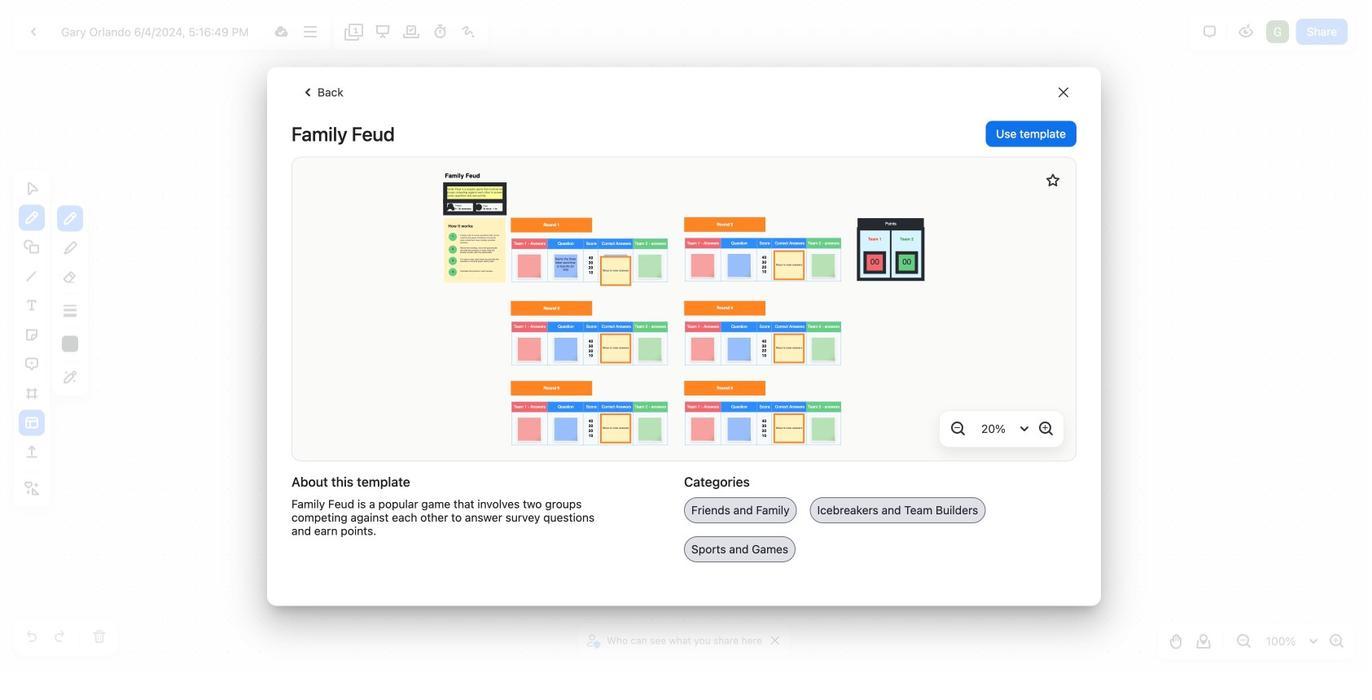 Task type: locate. For each thing, give the bounding box(es) containing it.
1 vertical spatial zoom in image
[[1327, 632, 1346, 652]]

0 vertical spatial zoom in image
[[1036, 419, 1055, 439]]

close image
[[1059, 88, 1068, 97]]

1 horizontal spatial zoom out image
[[1234, 632, 1253, 652]]

0 horizontal spatial zoom in image
[[1036, 419, 1055, 439]]

more options image
[[300, 22, 320, 42]]

zoom in image
[[1036, 419, 1055, 439], [1327, 632, 1346, 652]]

0 vertical spatial zoom out image
[[948, 419, 968, 439]]

close image
[[771, 637, 779, 645]]

1 vertical spatial zoom out image
[[1234, 632, 1253, 652]]

star this board image
[[1044, 172, 1062, 190]]

vote3634634 image
[[402, 22, 421, 42]]

0 horizontal spatial zoom out image
[[948, 419, 968, 439]]

presentation image
[[373, 22, 393, 42]]

comment panel image
[[1200, 22, 1220, 42]]

zoom out image
[[948, 419, 968, 439], [1234, 632, 1253, 652]]

laser image
[[459, 22, 479, 42]]



Task type: describe. For each thing, give the bounding box(es) containing it.
color menu item
[[62, 336, 78, 352]]

1 horizontal spatial zoom in image
[[1327, 632, 1346, 652]]

pages image
[[344, 22, 364, 42]]

timer image
[[430, 22, 450, 42]]

Document name text field
[[49, 19, 266, 45]]

dashboard image
[[24, 22, 43, 42]]

gary orlando list item
[[1265, 19, 1291, 45]]



Task type: vqa. For each thing, say whether or not it's contained in the screenshot.
pages icon
yes



